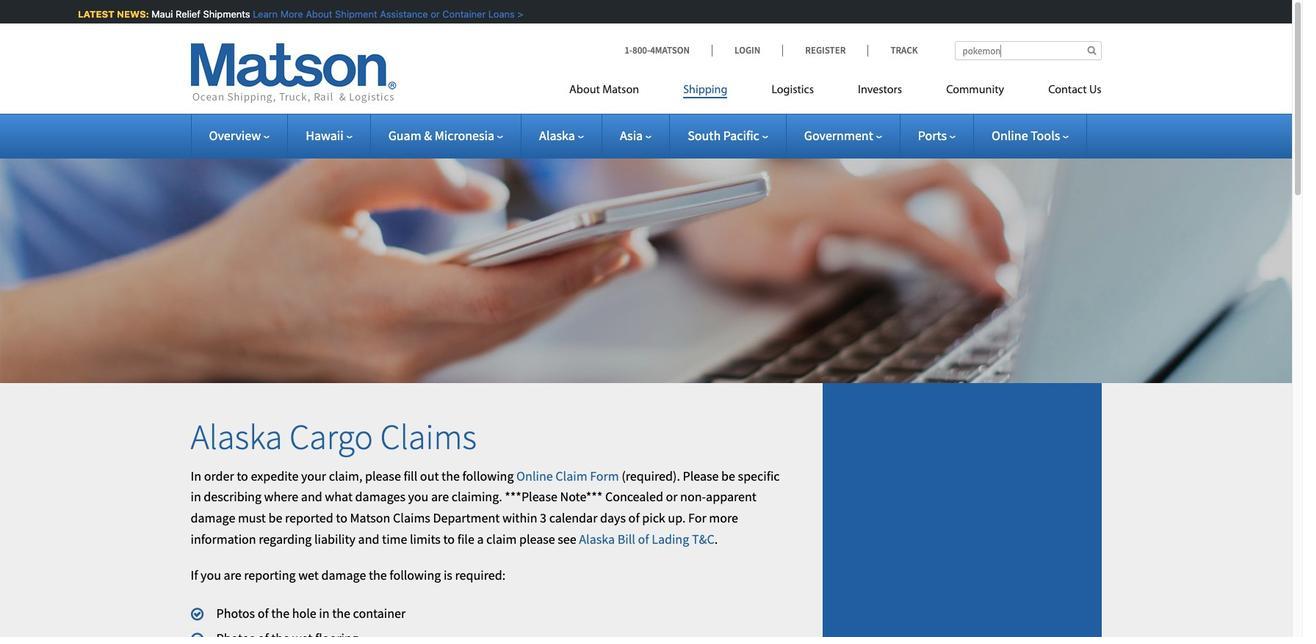 Task type: describe. For each thing, give the bounding box(es) containing it.
expedite
[[251, 468, 299, 485]]

days
[[600, 510, 626, 527]]

1 vertical spatial damage
[[321, 567, 366, 584]]

login link
[[712, 44, 783, 57]]

in
[[191, 468, 201, 485]]

about matson
[[569, 84, 639, 96]]

4matson
[[650, 44, 690, 57]]

loans
[[487, 8, 513, 20]]

shipping link
[[661, 77, 750, 107]]

(required).
[[622, 468, 680, 485]]

if you are reporting wet damage the following is required:
[[191, 567, 506, 584]]

hawaii
[[306, 127, 344, 144]]

government link
[[804, 127, 882, 144]]

reporting
[[244, 567, 296, 584]]

calendar
[[549, 510, 598, 527]]

cargo
[[290, 415, 373, 459]]

about inside 'top menu' navigation
[[569, 84, 600, 96]]

south pacific
[[688, 127, 760, 144]]

1 horizontal spatial and
[[358, 531, 379, 548]]

alaska for alaska
[[539, 127, 575, 144]]

limits
[[410, 531, 441, 548]]

alaska cargo claims
[[191, 415, 477, 459]]

liability
[[314, 531, 356, 548]]

photos
[[216, 605, 255, 622]]

order
[[204, 468, 234, 485]]

2 horizontal spatial to
[[443, 531, 455, 548]]

1 vertical spatial to
[[336, 510, 347, 527]]

alaska link
[[539, 127, 584, 144]]

alaska bill of lading t&c link
[[579, 531, 715, 548]]

claim
[[556, 468, 587, 485]]

in order to expedite your claim, please fill out the following online claim form
[[191, 468, 619, 485]]

you inside '(required). please be specific in describing where and what damages you are claiming. ***please note*** concealed or non-apparent damage must be reported to matson claims department within 3 calendar days of pick up. for more information regarding liability and time limits to file a claim please see'
[[408, 489, 429, 506]]

1-800-4matson link
[[625, 44, 712, 57]]

ports
[[918, 127, 947, 144]]

learn
[[251, 8, 276, 20]]

non-
[[680, 489, 706, 506]]

see
[[558, 531, 577, 548]]

0 vertical spatial be
[[722, 468, 735, 485]]

container
[[353, 605, 406, 622]]

0 horizontal spatial online
[[517, 468, 553, 485]]

track link
[[868, 44, 918, 57]]

guam & micronesia
[[388, 127, 495, 144]]

micronesia
[[435, 127, 495, 144]]

your
[[301, 468, 326, 485]]

a
[[477, 531, 484, 548]]

must
[[238, 510, 266, 527]]

contact
[[1049, 84, 1087, 96]]

1 vertical spatial are
[[224, 567, 241, 584]]

logistics
[[772, 84, 814, 96]]

are inside '(required). please be specific in describing where and what damages you are claiming. ***please note*** concealed or non-apparent damage must be reported to matson claims department within 3 calendar days of pick up. for more information regarding liability and time limits to file a claim please see'
[[431, 489, 449, 506]]

claiming.
[[452, 489, 502, 506]]

within
[[503, 510, 537, 527]]

pick
[[642, 510, 666, 527]]

government
[[804, 127, 873, 144]]

form
[[590, 468, 619, 485]]

the left 'hole'
[[271, 605, 290, 622]]

t&c
[[692, 531, 715, 548]]

shipment
[[333, 8, 376, 20]]

news:
[[115, 8, 147, 20]]

community
[[946, 84, 1004, 96]]

investors link
[[836, 77, 924, 107]]

1 horizontal spatial following
[[463, 468, 514, 485]]

in for describing
[[191, 489, 201, 506]]

south
[[688, 127, 721, 144]]

1-
[[625, 44, 633, 57]]

lading
[[652, 531, 689, 548]]

online tools link
[[992, 127, 1069, 144]]

0 horizontal spatial please
[[365, 468, 401, 485]]

0 horizontal spatial be
[[269, 510, 282, 527]]

pacific
[[724, 127, 760, 144]]

learn more about shipment assistance or container loans > link
[[251, 8, 522, 20]]

the right 'hole'
[[332, 605, 350, 622]]

guam
[[388, 127, 421, 144]]

is
[[444, 567, 453, 584]]

up.
[[668, 510, 686, 527]]

customer inputing information via laptop to matson's online tools. image
[[0, 135, 1292, 384]]

relief
[[174, 8, 199, 20]]

&
[[424, 127, 432, 144]]

0 vertical spatial online
[[992, 127, 1028, 144]]

shipments
[[201, 8, 248, 20]]

about matson link
[[569, 77, 661, 107]]

file
[[457, 531, 475, 548]]

tools
[[1031, 127, 1060, 144]]

guam & micronesia link
[[388, 127, 503, 144]]

photos of the hole in the container
[[216, 605, 406, 622]]

ports link
[[918, 127, 956, 144]]

1-800-4matson
[[625, 44, 690, 57]]

where
[[264, 489, 298, 506]]

concealed
[[605, 489, 663, 506]]

login
[[735, 44, 761, 57]]



Task type: vqa. For each thing, say whether or not it's contained in the screenshot.
, a letter from the lienholder authorizing shipment from Hawaii, Guam, Saipan, or Micronesia is required. The letter from the lienholder does not have to be notarized.
no



Task type: locate. For each thing, give the bounding box(es) containing it.
0 horizontal spatial damage
[[191, 510, 235, 527]]

claim,
[[329, 468, 363, 485]]

1 horizontal spatial to
[[336, 510, 347, 527]]

regarding
[[259, 531, 312, 548]]

3
[[540, 510, 547, 527]]

you down the fill
[[408, 489, 429, 506]]

information
[[191, 531, 256, 548]]

matson inside 'top menu' navigation
[[603, 84, 639, 96]]

or left container
[[429, 8, 438, 20]]

alaska up order
[[191, 415, 283, 459]]

None search field
[[955, 41, 1102, 60]]

1 horizontal spatial please
[[519, 531, 555, 548]]

1 vertical spatial please
[[519, 531, 555, 548]]

and left time
[[358, 531, 379, 548]]

are down information
[[224, 567, 241, 584]]

0 horizontal spatial to
[[237, 468, 248, 485]]

0 vertical spatial to
[[237, 468, 248, 485]]

damage right wet
[[321, 567, 366, 584]]

matson inside '(required). please be specific in describing where and what damages you are claiming. ***please note*** concealed or non-apparent damage must be reported to matson claims department within 3 calendar days of pick up. for more information regarding liability and time limits to file a claim please see'
[[350, 510, 390, 527]]

claims up out
[[380, 415, 477, 459]]

south pacific link
[[688, 127, 768, 144]]

latest
[[76, 8, 113, 20]]

blue matson logo with ocean, shipping, truck, rail and logistics written beneath it. image
[[191, 43, 396, 104]]

>
[[516, 8, 522, 20]]

0 vertical spatial please
[[365, 468, 401, 485]]

container
[[441, 8, 484, 20]]

1 horizontal spatial or
[[666, 489, 678, 506]]

to up describing
[[237, 468, 248, 485]]

specific
[[738, 468, 780, 485]]

1 horizontal spatial are
[[431, 489, 449, 506]]

claim
[[486, 531, 517, 548]]

alaska
[[539, 127, 575, 144], [191, 415, 283, 459], [579, 531, 615, 548]]

overview link
[[209, 127, 270, 144]]

online tools
[[992, 127, 1060, 144]]

alaska down about matson
[[539, 127, 575, 144]]

0 vertical spatial of
[[629, 510, 640, 527]]

2 vertical spatial alaska
[[579, 531, 615, 548]]

1 horizontal spatial you
[[408, 489, 429, 506]]

more
[[279, 8, 301, 20]]

overview
[[209, 127, 261, 144]]

0 vertical spatial or
[[429, 8, 438, 20]]

be up 'apparent'
[[722, 468, 735, 485]]

0 horizontal spatial about
[[304, 8, 331, 20]]

please
[[683, 468, 719, 485]]

investors
[[858, 84, 902, 96]]

out
[[420, 468, 439, 485]]

logistics link
[[750, 77, 836, 107]]

0 horizontal spatial are
[[224, 567, 241, 584]]

asia link
[[620, 127, 652, 144]]

claims up limits
[[393, 510, 430, 527]]

us
[[1090, 84, 1102, 96]]

please up 'damages'
[[365, 468, 401, 485]]

alaska bill of lading t&c .
[[579, 531, 718, 548]]

2 vertical spatial of
[[258, 605, 269, 622]]

1 horizontal spatial alaska
[[539, 127, 575, 144]]

be down where
[[269, 510, 282, 527]]

0 vertical spatial following
[[463, 468, 514, 485]]

0 horizontal spatial alaska
[[191, 415, 283, 459]]

1 vertical spatial and
[[358, 531, 379, 548]]

wet
[[298, 567, 319, 584]]

of
[[629, 510, 640, 527], [638, 531, 649, 548], [258, 605, 269, 622]]

if
[[191, 567, 198, 584]]

in for the
[[319, 605, 330, 622]]

claims
[[380, 415, 477, 459], [393, 510, 430, 527]]

in
[[191, 489, 201, 506], [319, 605, 330, 622]]

assistance
[[378, 8, 426, 20]]

register link
[[783, 44, 868, 57]]

1 horizontal spatial in
[[319, 605, 330, 622]]

0 horizontal spatial in
[[191, 489, 201, 506]]

reported
[[285, 510, 333, 527]]

apparent
[[706, 489, 757, 506]]

.
[[715, 531, 718, 548]]

the right out
[[442, 468, 460, 485]]

of left pick
[[629, 510, 640, 527]]

or inside '(required). please be specific in describing where and what damages you are claiming. ***please note*** concealed or non-apparent damage must be reported to matson claims department within 3 calendar days of pick up. for more information regarding liability and time limits to file a claim please see'
[[666, 489, 678, 506]]

are down out
[[431, 489, 449, 506]]

the up container
[[369, 567, 387, 584]]

(required). please be specific in describing where and what damages you are claiming. ***please note*** concealed or non-apparent damage must be reported to matson claims department within 3 calendar days of pick up. for more information regarding liability and time limits to file a claim please see
[[191, 468, 780, 548]]

please down 3
[[519, 531, 555, 548]]

note***
[[560, 489, 603, 506]]

1 horizontal spatial online
[[992, 127, 1028, 144]]

0 horizontal spatial following
[[390, 567, 441, 584]]

matson down 'damages'
[[350, 510, 390, 527]]

online up the "***please"
[[517, 468, 553, 485]]

section
[[804, 384, 1120, 638]]

hawaii link
[[306, 127, 352, 144]]

online
[[992, 127, 1028, 144], [517, 468, 553, 485]]

be
[[722, 468, 735, 485], [269, 510, 282, 527]]

top menu navigation
[[569, 77, 1102, 107]]

matson down 1-
[[603, 84, 639, 96]]

more
[[709, 510, 738, 527]]

0 horizontal spatial and
[[301, 489, 322, 506]]

to
[[237, 468, 248, 485], [336, 510, 347, 527], [443, 531, 455, 548]]

0 horizontal spatial or
[[429, 8, 438, 20]]

1 vertical spatial alaska
[[191, 415, 283, 459]]

1 vertical spatial matson
[[350, 510, 390, 527]]

2 vertical spatial to
[[443, 531, 455, 548]]

0 vertical spatial are
[[431, 489, 449, 506]]

alaska for alaska bill of lading t&c .
[[579, 531, 615, 548]]

to left file
[[443, 531, 455, 548]]

about
[[304, 8, 331, 20], [569, 84, 600, 96]]

please inside '(required). please be specific in describing where and what damages you are claiming. ***please note*** concealed or non-apparent damage must be reported to matson claims department within 3 calendar days of pick up. for more information regarding liability and time limits to file a claim please see'
[[519, 531, 555, 548]]

0 vertical spatial in
[[191, 489, 201, 506]]

describing
[[204, 489, 262, 506]]

1 vertical spatial or
[[666, 489, 678, 506]]

contact us
[[1049, 84, 1102, 96]]

0 vertical spatial matson
[[603, 84, 639, 96]]

you right if at the left bottom of page
[[201, 567, 221, 584]]

1 horizontal spatial damage
[[321, 567, 366, 584]]

800-
[[633, 44, 650, 57]]

community link
[[924, 77, 1027, 107]]

and down your
[[301, 489, 322, 506]]

following up claiming.
[[463, 468, 514, 485]]

damage up information
[[191, 510, 235, 527]]

fill
[[404, 468, 418, 485]]

0 vertical spatial about
[[304, 8, 331, 20]]

1 vertical spatial you
[[201, 567, 221, 584]]

0 vertical spatial alaska
[[539, 127, 575, 144]]

asia
[[620, 127, 643, 144]]

0 vertical spatial and
[[301, 489, 322, 506]]

about up alaska link
[[569, 84, 600, 96]]

to down what
[[336, 510, 347, 527]]

latest news: maui relief shipments learn more about shipment assistance or container loans >
[[76, 8, 522, 20]]

or
[[429, 8, 438, 20], [666, 489, 678, 506]]

following left is
[[390, 567, 441, 584]]

0 horizontal spatial you
[[201, 567, 221, 584]]

for
[[688, 510, 707, 527]]

1 vertical spatial claims
[[393, 510, 430, 527]]

damage inside '(required). please be specific in describing where and what damages you are claiming. ***please note*** concealed or non-apparent damage must be reported to matson claims department within 3 calendar days of pick up. for more information regarding liability and time limits to file a claim please see'
[[191, 510, 235, 527]]

alaska for alaska cargo claims
[[191, 415, 283, 459]]

search image
[[1088, 46, 1097, 55]]

0 vertical spatial you
[[408, 489, 429, 506]]

1 vertical spatial following
[[390, 567, 441, 584]]

in inside '(required). please be specific in describing where and what damages you are claiming. ***please note*** concealed or non-apparent damage must be reported to matson claims department within 3 calendar days of pick up. for more information regarding liability and time limits to file a claim please see'
[[191, 489, 201, 506]]

shipping
[[683, 84, 728, 96]]

0 vertical spatial damage
[[191, 510, 235, 527]]

required:
[[455, 567, 506, 584]]

damage
[[191, 510, 235, 527], [321, 567, 366, 584]]

time
[[382, 531, 407, 548]]

department
[[433, 510, 500, 527]]

track
[[891, 44, 918, 57]]

claims inside '(required). please be specific in describing where and what damages you are claiming. ***please note*** concealed or non-apparent damage must be reported to matson claims department within 3 calendar days of pick up. for more information regarding liability and time limits to file a claim please see'
[[393, 510, 430, 527]]

0 vertical spatial claims
[[380, 415, 477, 459]]

0 horizontal spatial matson
[[350, 510, 390, 527]]

what
[[325, 489, 353, 506]]

1 vertical spatial online
[[517, 468, 553, 485]]

1 horizontal spatial be
[[722, 468, 735, 485]]

following
[[463, 468, 514, 485], [390, 567, 441, 584]]

2 horizontal spatial alaska
[[579, 531, 615, 548]]

in down in
[[191, 489, 201, 506]]

of right bill
[[638, 531, 649, 548]]

in right 'hole'
[[319, 605, 330, 622]]

you
[[408, 489, 429, 506], [201, 567, 221, 584]]

Search search field
[[955, 41, 1102, 60]]

1 horizontal spatial about
[[569, 84, 600, 96]]

alaska down 'days'
[[579, 531, 615, 548]]

matson
[[603, 84, 639, 96], [350, 510, 390, 527]]

or left non- at the bottom
[[666, 489, 678, 506]]

1 horizontal spatial matson
[[603, 84, 639, 96]]

1 vertical spatial of
[[638, 531, 649, 548]]

of right photos
[[258, 605, 269, 622]]

1 vertical spatial about
[[569, 84, 600, 96]]

***please
[[505, 489, 558, 506]]

online left tools
[[992, 127, 1028, 144]]

of inside '(required). please be specific in describing where and what damages you are claiming. ***please note*** concealed or non-apparent damage must be reported to matson claims department within 3 calendar days of pick up. for more information regarding liability and time limits to file a claim please see'
[[629, 510, 640, 527]]

1 vertical spatial be
[[269, 510, 282, 527]]

about right more
[[304, 8, 331, 20]]

1 vertical spatial in
[[319, 605, 330, 622]]



